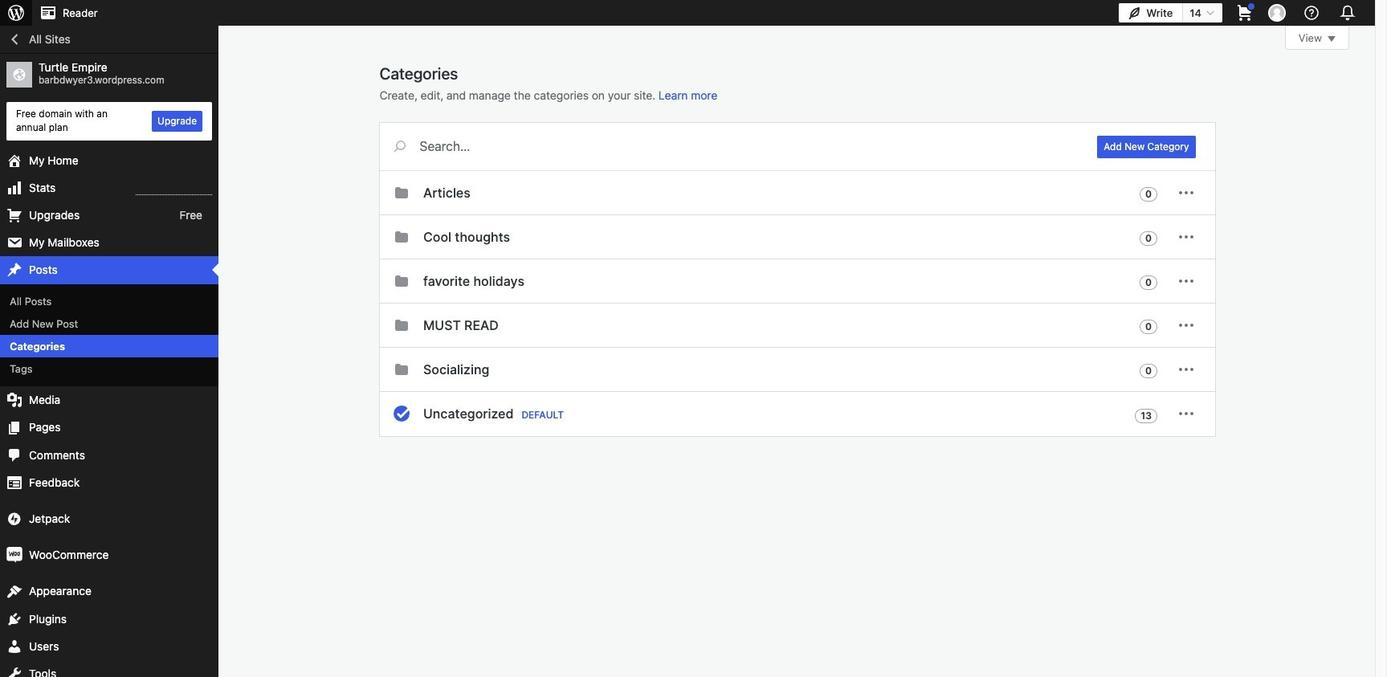 Task type: describe. For each thing, give the bounding box(es) containing it.
manage your sites image
[[6, 3, 26, 22]]

favorite holidays image
[[392, 272, 411, 291]]

Search search field
[[420, 123, 1078, 170]]

cool thoughts image
[[392, 227, 411, 247]]

toggle menu image for cool thoughts icon
[[1177, 227, 1196, 247]]

toggle menu image for favorite holidays icon
[[1177, 272, 1196, 291]]

uncategorized image
[[392, 404, 411, 423]]

must read image
[[392, 316, 411, 335]]

toggle menu image for must read icon at the left top
[[1177, 316, 1196, 335]]

socializing image
[[392, 360, 411, 379]]

toggle menu image for the articles image
[[1177, 183, 1196, 202]]

toggle menu image for socializing icon
[[1177, 360, 1196, 379]]



Task type: locate. For each thing, give the bounding box(es) containing it.
closed image
[[1328, 36, 1336, 42]]

1 toggle menu image from the top
[[1177, 272, 1196, 291]]

open search image
[[380, 137, 420, 156]]

2 toggle menu image from the top
[[1177, 227, 1196, 247]]

0 vertical spatial toggle menu image
[[1177, 272, 1196, 291]]

row
[[380, 171, 1215, 437]]

2 vertical spatial toggle menu image
[[1177, 404, 1196, 423]]

0 vertical spatial toggle menu image
[[1177, 183, 1196, 202]]

toggle menu image
[[1177, 272, 1196, 291], [1177, 316, 1196, 335], [1177, 404, 1196, 423]]

1 img image from the top
[[6, 511, 22, 527]]

3 toggle menu image from the top
[[1177, 404, 1196, 423]]

2 toggle menu image from the top
[[1177, 316, 1196, 335]]

articles image
[[392, 183, 411, 202]]

1 vertical spatial img image
[[6, 547, 22, 563]]

main content
[[380, 26, 1350, 437]]

1 toggle menu image from the top
[[1177, 183, 1196, 202]]

None search field
[[380, 123, 1078, 170]]

manage your notifications image
[[1337, 2, 1359, 24]]

toggle menu image for uncategorized icon
[[1177, 404, 1196, 423]]

help image
[[1302, 3, 1322, 22]]

my shopping cart image
[[1236, 3, 1255, 22]]

highest hourly views 0 image
[[136, 185, 212, 195]]

toggle menu image
[[1177, 183, 1196, 202], [1177, 227, 1196, 247], [1177, 360, 1196, 379]]

3 toggle menu image from the top
[[1177, 360, 1196, 379]]

1 vertical spatial toggle menu image
[[1177, 316, 1196, 335]]

1 vertical spatial toggle menu image
[[1177, 227, 1196, 247]]

0 vertical spatial img image
[[6, 511, 22, 527]]

my profile image
[[1269, 4, 1286, 22]]

2 vertical spatial toggle menu image
[[1177, 360, 1196, 379]]

img image
[[6, 511, 22, 527], [6, 547, 22, 563]]

2 img image from the top
[[6, 547, 22, 563]]



Task type: vqa. For each thing, say whether or not it's contained in the screenshot.
ALL related to View
no



